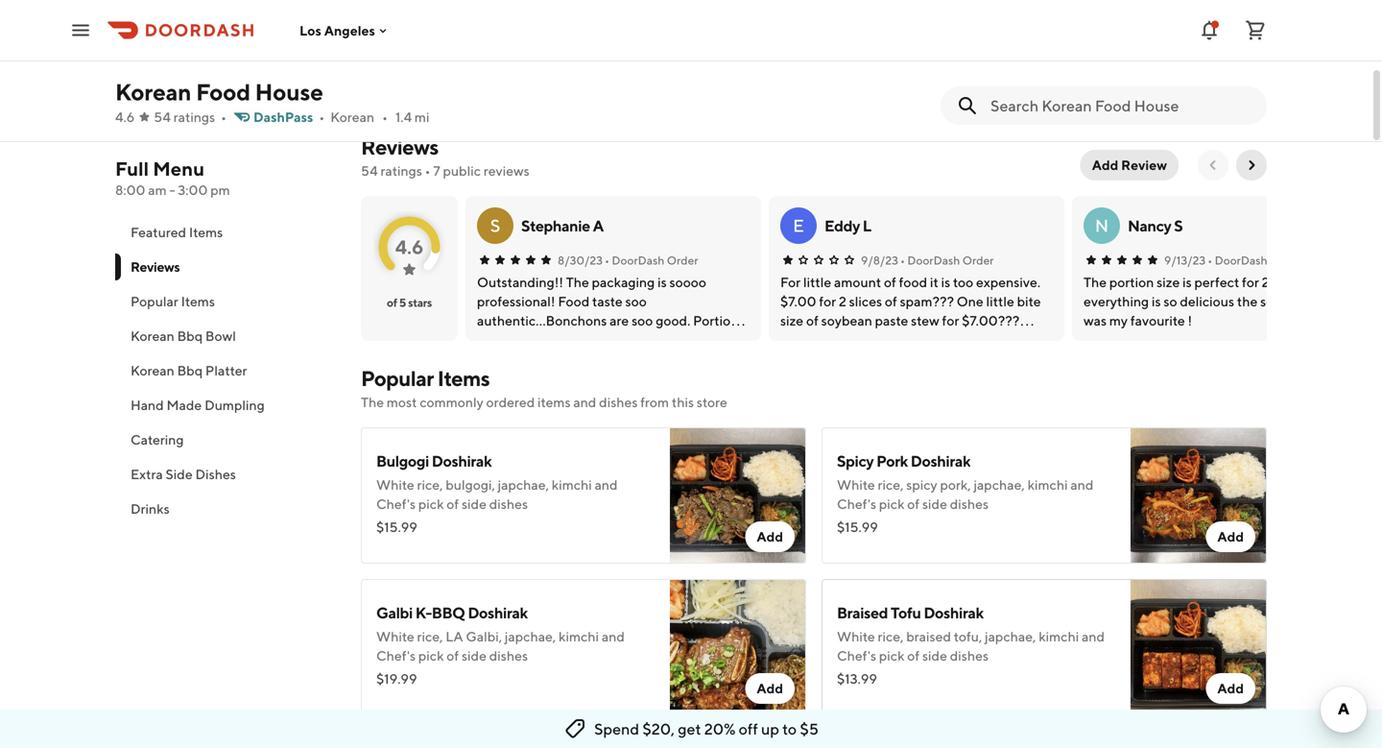 Task type: describe. For each thing, give the bounding box(es) containing it.
featured items button
[[115, 215, 338, 250]]

korean • 1.4 mi
[[331, 109, 430, 125]]

korean for korean food house
[[115, 78, 191, 106]]

and inside popular items the most commonly ordered items and dishes from this store
[[574, 394, 597, 410]]

house
[[255, 78, 323, 106]]

-
[[169, 182, 175, 198]]

kimchi inside braised tofu doshirak white rice, braised tofu, japchae, kimchi and chef's pick of side dishes $13.99
[[1039, 629, 1080, 644]]

notification bell image
[[1198, 19, 1222, 42]]

braised for braised tofu doshirak
[[820, 38, 871, 56]]

rice, inside spicy pork doshirak white rice, spicy pork, japchae, kimchi and chef's pick of side dishes $15.99
[[878, 477, 904, 493]]

chicken teriyaki doshirak image
[[670, 731, 807, 748]]

next image
[[1245, 157, 1260, 173]]

off
[[739, 720, 758, 738]]

eddy
[[825, 217, 860, 235]]

• right 9/13/23
[[1208, 254, 1213, 267]]

galbi,
[[466, 629, 502, 644]]

full
[[115, 157, 149, 180]]

braised tofu doshirak white rice, braised tofu, japchae, kimchi and chef's pick of side dishes $13.99
[[837, 604, 1105, 687]]

popular items the most commonly ordered items and dishes from this store
[[361, 366, 728, 410]]

nancy
[[1128, 217, 1172, 235]]

and inside bulgogi doshirak white rice, bulgogi, japchae, kimchi and chef's pick of side dishes $15.99
[[595, 477, 618, 493]]

braised
[[907, 629, 952, 644]]

featured
[[131, 224, 186, 240]]

bbq for bowl
[[177, 328, 203, 344]]

popular items
[[131, 293, 215, 309]]

rice, inside bulgogi doshirak white rice, bulgogi, japchae, kimchi and chef's pick of side dishes $15.99
[[417, 477, 443, 493]]

galbi k-bbq doshirak white rice, la galbi, japchae, kimchi and chef's pick of side dishes $19.99
[[376, 604, 625, 687]]

japchae, inside bulgogi doshirak white rice, bulgogi, japchae, kimchi and chef's pick of side dishes $15.99
[[498, 477, 549, 493]]

pick inside galbi k-bbq doshirak white rice, la galbi, japchae, kimchi and chef's pick of side dishes $19.99
[[419, 648, 444, 664]]

white inside galbi k-bbq doshirak white rice, la galbi, japchae, kimchi and chef's pick of side dishes $19.99
[[376, 629, 415, 644]]

review
[[1122, 157, 1168, 173]]

popular for popular items the most commonly ordered items and dishes from this store
[[361, 366, 434, 391]]

get
[[678, 720, 702, 738]]

made
[[167, 397, 202, 413]]

bulgogi doshirak button
[[361, 0, 513, 92]]

doordash for e
[[908, 254, 961, 267]]

doshirak inside chicken teriyaki doshirak $15.99
[[972, 59, 1032, 77]]

los
[[300, 22, 322, 38]]

pick inside bulgogi doshirak white rice, bulgogi, japchae, kimchi and chef's pick of side dishes $15.99
[[419, 496, 444, 512]]

eddy l
[[825, 217, 872, 235]]

spicy pork doshirak image
[[1131, 427, 1268, 564]]

tofu for braised tofu doshirak white rice, braised tofu, japchae, kimchi and chef's pick of side dishes $13.99
[[891, 604, 921, 622]]

reviews
[[484, 163, 530, 179]]

of inside braised tofu doshirak white rice, braised tofu, japchae, kimchi and chef's pick of side dishes $13.99
[[908, 648, 920, 664]]

mi
[[415, 109, 430, 125]]

spicy
[[837, 452, 874, 470]]

3:00
[[178, 182, 208, 198]]

0 horizontal spatial 4.6
[[115, 109, 135, 125]]

• right dashpass
[[319, 109, 325, 125]]

side
[[166, 466, 193, 482]]

Item Search search field
[[991, 95, 1252, 116]]

doordash for n
[[1215, 254, 1268, 267]]

and inside galbi k-bbq doshirak white rice, la galbi, japchae, kimchi and chef's pick of side dishes $19.99
[[602, 629, 625, 644]]

dishes inside bulgogi doshirak white rice, bulgogi, japchae, kimchi and chef's pick of side dishes $15.99
[[490, 496, 528, 512]]

doshirak inside braised tofu doshirak white rice, braised tofu, japchae, kimchi and chef's pick of side dishes $13.99
[[924, 604, 984, 622]]

am
[[148, 182, 167, 198]]

add for spicy pork doshirak
[[1218, 529, 1245, 545]]

$15.99 inside spicy pork doshirak white rice, spicy pork, japchae, kimchi and chef's pick of side dishes $15.99
[[837, 519, 878, 535]]

braised tofu doshirak
[[820, 38, 904, 77]]

5
[[399, 296, 406, 309]]

menu
[[153, 157, 205, 180]]

rice, inside galbi k-bbq doshirak white rice, la galbi, japchae, kimchi and chef's pick of side dishes $19.99
[[417, 629, 443, 644]]

8:00
[[115, 182, 145, 198]]

korean bbq platter
[[131, 363, 247, 378]]

• right 9/8/23
[[901, 254, 906, 267]]

spicy pork doshirak white rice, spicy pork, japchae, kimchi and chef's pick of side dishes $15.99
[[837, 452, 1094, 535]]

bulgogi bowl button
[[1120, 0, 1271, 92]]

side inside braised tofu doshirak white rice, braised tofu, japchae, kimchi and chef's pick of side dishes $13.99
[[923, 648, 948, 664]]

pick inside spicy pork doshirak white rice, spicy pork, japchae, kimchi and chef's pick of side dishes $15.99
[[880, 496, 905, 512]]

store
[[697, 394, 728, 410]]

drinks
[[131, 501, 170, 517]]

from
[[641, 394, 669, 410]]

1.4
[[396, 109, 412, 125]]

to
[[783, 720, 797, 738]]

l
[[863, 217, 872, 235]]

items for popular items the most commonly ordered items and dishes from this store
[[438, 366, 490, 391]]

spicy
[[907, 477, 938, 493]]

los angeles
[[300, 22, 375, 38]]

bulgogi for bulgogi doshirak
[[365, 38, 418, 56]]

of 5 stars
[[387, 296, 432, 309]]

and inside braised tofu doshirak white rice, braised tofu, japchae, kimchi and chef's pick of side dishes $13.99
[[1082, 629, 1105, 644]]

20%
[[705, 720, 736, 738]]

• doordash order for e
[[901, 254, 994, 267]]

a
[[593, 217, 604, 235]]

• right 8/30/23
[[605, 254, 610, 267]]

add button for spicy pork doshirak
[[1207, 521, 1256, 552]]

bulgogi inside bulgogi doshirak white rice, bulgogi, japchae, kimchi and chef's pick of side dishes $15.99
[[376, 452, 429, 470]]

add for bulgogi doshirak
[[757, 529, 784, 545]]

0 items, open order cart image
[[1245, 19, 1268, 42]]

bulgogi for bulgogi bowl
[[1124, 38, 1176, 56]]

k- for galbi k-bbq doshirak white rice, la galbi, japchae, kimchi and chef's pick of side dishes $19.99
[[416, 604, 432, 622]]

items for popular items
[[181, 293, 215, 309]]

pork
[[877, 452, 908, 470]]

add review button
[[1081, 150, 1179, 181]]

hand
[[131, 397, 164, 413]]

chicken
[[972, 38, 1028, 56]]

food
[[196, 78, 251, 106]]

hand made dumpling
[[131, 397, 265, 413]]

galbi k-bbq doshirak button
[[665, 0, 816, 113]]

54 inside the "reviews 54 ratings • 7 public reviews"
[[361, 163, 378, 179]]

dishes
[[195, 466, 236, 482]]

7
[[433, 163, 440, 179]]

catering button
[[115, 423, 338, 457]]

korean food house
[[115, 78, 323, 106]]

kimchi inside galbi k-bbq doshirak white rice, la galbi, japchae, kimchi and chef's pick of side dishes $19.99
[[559, 629, 599, 644]]

doshirak inside spicy pork doshirak white rice, spicy pork, japchae, kimchi and chef's pick of side dishes $15.99
[[911, 452, 971, 470]]

extra side dishes button
[[115, 457, 338, 492]]

ratings inside the "reviews 54 ratings • 7 public reviews"
[[381, 163, 422, 179]]

ordered
[[486, 394, 535, 410]]

dishes inside braised tofu doshirak white rice, braised tofu, japchae, kimchi and chef's pick of side dishes $13.99
[[950, 648, 989, 664]]

9/13/23
[[1165, 254, 1206, 267]]

galbi k-bbq doshirak image
[[670, 579, 807, 715]]

e
[[793, 215, 805, 236]]

braised for braised tofu doshirak white rice, braised tofu, japchae, kimchi and chef's pick of side dishes $13.99
[[837, 604, 888, 622]]

galbi k-bbq doshirak
[[668, 38, 757, 77]]

extra
[[131, 466, 163, 482]]

teriyaki
[[1031, 38, 1083, 56]]

chef's inside spicy pork doshirak white rice, spicy pork, japchae, kimchi and chef's pick of side dishes $15.99
[[837, 496, 877, 512]]

pork,
[[941, 477, 972, 493]]

dishes inside popular items the most commonly ordered items and dishes from this store
[[599, 394, 638, 410]]

la
[[446, 629, 463, 644]]

up
[[762, 720, 780, 738]]

nancy s
[[1128, 217, 1183, 235]]

doordash for s
[[612, 254, 665, 267]]

los angeles button
[[300, 22, 391, 38]]

dishes inside spicy pork doshirak white rice, spicy pork, japchae, kimchi and chef's pick of side dishes $15.99
[[950, 496, 989, 512]]



Task type: locate. For each thing, give the bounding box(es) containing it.
stars
[[408, 296, 432, 309]]

dishes inside galbi k-bbq doshirak white rice, la galbi, japchae, kimchi and chef's pick of side dishes $19.99
[[490, 648, 528, 664]]

dashpass •
[[254, 109, 325, 125]]

braised tofu doshirak button
[[816, 0, 968, 113]]

rice, down pork
[[878, 477, 904, 493]]

$5
[[800, 720, 819, 738]]

white inside bulgogi doshirak white rice, bulgogi, japchae, kimchi and chef's pick of side dishes $15.99
[[376, 477, 415, 493]]

3 • doordash order from the left
[[1208, 254, 1302, 267]]

ratings down korean food house
[[174, 109, 215, 125]]

doshirak inside galbi k-bbq doshirak white rice, la galbi, japchae, kimchi and chef's pick of side dishes $19.99
[[468, 604, 528, 622]]

1 vertical spatial tofu
[[891, 604, 921, 622]]

0 vertical spatial galbi
[[668, 38, 705, 56]]

stephanie
[[521, 217, 590, 235]]

0 horizontal spatial k-
[[416, 604, 432, 622]]

white inside spicy pork doshirak white rice, spicy pork, japchae, kimchi and chef's pick of side dishes $15.99
[[837, 477, 876, 493]]

0 horizontal spatial $15.99
[[376, 519, 418, 535]]

1 vertical spatial braised
[[837, 604, 888, 622]]

kimchi right pork,
[[1028, 477, 1068, 493]]

1 vertical spatial k-
[[416, 604, 432, 622]]

reviews inside the "reviews 54 ratings • 7 public reviews"
[[361, 134, 439, 159]]

reviews for reviews
[[131, 259, 180, 275]]

japchae, right galbi,
[[505, 629, 556, 644]]

bowl left 0 items, open order cart image
[[1179, 38, 1213, 56]]

reviews
[[361, 134, 439, 159], [131, 259, 180, 275]]

1 horizontal spatial order
[[963, 254, 994, 267]]

• doordash order right 9/13/23
[[1208, 254, 1302, 267]]

0 horizontal spatial bowl
[[205, 328, 236, 344]]

dishes left from
[[599, 394, 638, 410]]

1 vertical spatial bbq
[[177, 363, 203, 378]]

galbi for galbi k-bbq doshirak
[[668, 38, 705, 56]]

add
[[1093, 157, 1119, 173], [757, 529, 784, 545], [1218, 529, 1245, 545], [757, 680, 784, 696], [1218, 680, 1245, 696]]

$20,
[[643, 720, 675, 738]]

doordash right 9/8/23
[[908, 254, 961, 267]]

popular for popular items
[[131, 293, 178, 309]]

tofu,
[[954, 629, 983, 644]]

galbi for galbi k-bbq doshirak white rice, la galbi, japchae, kimchi and chef's pick of side dishes $19.99
[[376, 604, 413, 622]]

side down braised
[[923, 648, 948, 664]]

2 horizontal spatial doordash
[[1215, 254, 1268, 267]]

popular inside popular items button
[[131, 293, 178, 309]]

rice, left braised
[[878, 629, 904, 644]]

japchae, inside braised tofu doshirak white rice, braised tofu, japchae, kimchi and chef's pick of side dishes $13.99
[[985, 629, 1037, 644]]

1 horizontal spatial doordash
[[908, 254, 961, 267]]

0 vertical spatial reviews
[[361, 134, 439, 159]]

doshirak inside braised tofu doshirak
[[820, 59, 880, 77]]

reviews down featured
[[131, 259, 180, 275]]

54
[[154, 109, 171, 125], [361, 163, 378, 179]]

2 horizontal spatial $15.99
[[972, 84, 1013, 100]]

angeles
[[324, 22, 375, 38]]

korean up 54 ratings •
[[115, 78, 191, 106]]

popular inside popular items the most commonly ordered items and dishes from this store
[[361, 366, 434, 391]]

kimchi inside bulgogi doshirak white rice, bulgogi, japchae, kimchi and chef's pick of side dishes $15.99
[[552, 477, 592, 493]]

of inside bulgogi doshirak white rice, bulgogi, japchae, kimchi and chef's pick of side dishes $15.99
[[447, 496, 459, 512]]

0 horizontal spatial • doordash order
[[605, 254, 699, 267]]

k- for galbi k-bbq doshirak
[[708, 38, 724, 56]]

white up $13.99
[[837, 629, 876, 644]]

full menu 8:00 am - 3:00 pm
[[115, 157, 230, 198]]

spend $20, get 20% off up to $5
[[595, 720, 819, 738]]

0 vertical spatial 54
[[154, 109, 171, 125]]

54 ratings •
[[154, 109, 227, 125]]

$15.99 inside chicken teriyaki doshirak $15.99
[[972, 84, 1013, 100]]

of down spicy
[[908, 496, 920, 512]]

and
[[574, 394, 597, 410], [595, 477, 618, 493], [1071, 477, 1094, 493], [602, 629, 625, 644], [1082, 629, 1105, 644]]

platter
[[205, 363, 247, 378]]

reviews link
[[361, 134, 439, 159]]

0 vertical spatial bbq
[[177, 328, 203, 344]]

s
[[490, 215, 501, 236], [1175, 217, 1183, 235]]

popular
[[131, 293, 178, 309], [361, 366, 434, 391]]

• left 1.4 in the top of the page
[[382, 109, 388, 125]]

bbq for platter
[[177, 363, 203, 378]]

tofu for braised tofu doshirak
[[874, 38, 904, 56]]

0 horizontal spatial popular
[[131, 293, 178, 309]]

order for e
[[963, 254, 994, 267]]

0 vertical spatial tofu
[[874, 38, 904, 56]]

bulgogi
[[365, 38, 418, 56], [1124, 38, 1176, 56], [376, 452, 429, 470]]

japchae, right pork,
[[974, 477, 1025, 493]]

items down 3:00
[[189, 224, 223, 240]]

tofu inside braised tofu doshirak white rice, braised tofu, japchae, kimchi and chef's pick of side dishes $13.99
[[891, 604, 921, 622]]

3 doordash from the left
[[1215, 254, 1268, 267]]

1 horizontal spatial ratings
[[381, 163, 422, 179]]

items up korean bbq bowl
[[181, 293, 215, 309]]

0 vertical spatial popular
[[131, 293, 178, 309]]

0 horizontal spatial galbi
[[376, 604, 413, 622]]

add for galbi k-bbq doshirak
[[757, 680, 784, 696]]

1 bbq from the top
[[177, 328, 203, 344]]

kimchi inside spicy pork doshirak white rice, spicy pork, japchae, kimchi and chef's pick of side dishes $15.99
[[1028, 477, 1068, 493]]

of
[[387, 296, 397, 309], [447, 496, 459, 512], [908, 496, 920, 512], [447, 648, 459, 664], [908, 648, 920, 664]]

4.6 up of 5 stars
[[395, 236, 424, 258]]

4.6
[[115, 109, 135, 125], [395, 236, 424, 258]]

1 vertical spatial 54
[[361, 163, 378, 179]]

add button for galbi k-bbq doshirak
[[746, 673, 795, 704]]

popular up most
[[361, 366, 434, 391]]

1 horizontal spatial bbq
[[724, 38, 757, 56]]

korean for korean bbq platter
[[131, 363, 175, 378]]

order
[[667, 254, 699, 267], [963, 254, 994, 267], [1271, 254, 1302, 267]]

side
[[462, 496, 487, 512], [923, 496, 948, 512], [462, 648, 487, 664], [923, 648, 948, 664]]

1 horizontal spatial $15.99
[[837, 519, 878, 535]]

1 vertical spatial bbq
[[432, 604, 465, 622]]

rice, left bulgogi,
[[417, 477, 443, 493]]

$15.99 inside bulgogi doshirak white rice, bulgogi, japchae, kimchi and chef's pick of side dishes $15.99
[[376, 519, 418, 535]]

chef's inside galbi k-bbq doshirak white rice, la galbi, japchae, kimchi and chef's pick of side dishes $19.99
[[376, 648, 416, 664]]

• doordash order right 8/30/23
[[605, 254, 699, 267]]

braised tofu doshirak image
[[1131, 579, 1268, 715]]

1 horizontal spatial k-
[[708, 38, 724, 56]]

of inside spicy pork doshirak white rice, spicy pork, japchae, kimchi and chef's pick of side dishes $15.99
[[908, 496, 920, 512]]

2 bbq from the top
[[177, 363, 203, 378]]

2 doordash from the left
[[908, 254, 961, 267]]

ratings down reviews link
[[381, 163, 422, 179]]

1 doordash from the left
[[612, 254, 665, 267]]

reviews 54 ratings • 7 public reviews
[[361, 134, 530, 179]]

0 horizontal spatial doordash
[[612, 254, 665, 267]]

0 vertical spatial braised
[[820, 38, 871, 56]]

hand made dumpling button
[[115, 388, 338, 423]]

1 vertical spatial bowl
[[205, 328, 236, 344]]

of down la
[[447, 648, 459, 664]]

doshirak inside galbi k-bbq doshirak
[[668, 59, 728, 77]]

s right nancy
[[1175, 217, 1183, 235]]

popular up korean bbq bowl
[[131, 293, 178, 309]]

k- inside galbi k-bbq doshirak white rice, la galbi, japchae, kimchi and chef's pick of side dishes $19.99
[[416, 604, 432, 622]]

bulgogi doshirak image
[[670, 427, 807, 564]]

doshirak
[[420, 38, 480, 56], [668, 59, 728, 77], [820, 59, 880, 77], [972, 59, 1032, 77], [432, 452, 492, 470], [911, 452, 971, 470], [468, 604, 528, 622], [924, 604, 984, 622]]

rice, left la
[[417, 629, 443, 644]]

pick inside braised tofu doshirak white rice, braised tofu, japchae, kimchi and chef's pick of side dishes $13.99
[[880, 648, 905, 664]]

side inside bulgogi doshirak white rice, bulgogi, japchae, kimchi and chef's pick of side dishes $15.99
[[462, 496, 487, 512]]

1 horizontal spatial galbi
[[668, 38, 705, 56]]

k-
[[708, 38, 724, 56], [416, 604, 432, 622]]

japchae, inside galbi k-bbq doshirak white rice, la galbi, japchae, kimchi and chef's pick of side dishes $19.99
[[505, 629, 556, 644]]

public
[[443, 163, 481, 179]]

$19.99
[[376, 671, 417, 687]]

tofu
[[874, 38, 904, 56], [891, 604, 921, 622]]

1 horizontal spatial • doordash order
[[901, 254, 994, 267]]

bbq inside galbi k-bbq doshirak white rice, la galbi, japchae, kimchi and chef's pick of side dishes $19.99
[[432, 604, 465, 622]]

doordash right 9/13/23
[[1215, 254, 1268, 267]]

2 vertical spatial items
[[438, 366, 490, 391]]

reviews for reviews 54 ratings • 7 public reviews
[[361, 134, 439, 159]]

order for s
[[667, 254, 699, 267]]

korean bbq platter button
[[115, 353, 338, 388]]

previous image
[[1206, 157, 1222, 173]]

catering
[[131, 432, 184, 448]]

0 vertical spatial items
[[189, 224, 223, 240]]

braised inside braised tofu doshirak
[[820, 38, 871, 56]]

drinks button
[[115, 492, 338, 526]]

• doordash order
[[605, 254, 699, 267], [901, 254, 994, 267], [1208, 254, 1302, 267]]

side down bulgogi,
[[462, 496, 487, 512]]

white left bulgogi,
[[376, 477, 415, 493]]

bulgogi bowl
[[1124, 38, 1213, 56]]

3 order from the left
[[1271, 254, 1302, 267]]

white inside braised tofu doshirak white rice, braised tofu, japchae, kimchi and chef's pick of side dishes $13.99
[[837, 629, 876, 644]]

braised inside braised tofu doshirak white rice, braised tofu, japchae, kimchi and chef's pick of side dishes $13.99
[[837, 604, 888, 622]]

k- inside galbi k-bbq doshirak
[[708, 38, 724, 56]]

korean up hand
[[131, 363, 175, 378]]

1 horizontal spatial bowl
[[1179, 38, 1213, 56]]

tofu inside braised tofu doshirak
[[874, 38, 904, 56]]

add button for bulgogi doshirak
[[746, 521, 795, 552]]

side inside spicy pork doshirak white rice, spicy pork, japchae, kimchi and chef's pick of side dishes $15.99
[[923, 496, 948, 512]]

korean down popular items
[[131, 328, 175, 344]]

1 vertical spatial popular
[[361, 366, 434, 391]]

bbq for galbi k-bbq doshirak white rice, la galbi, japchae, kimchi and chef's pick of side dishes $19.99
[[432, 604, 465, 622]]

order for n
[[1271, 254, 1302, 267]]

japchae, inside spicy pork doshirak white rice, spicy pork, japchae, kimchi and chef's pick of side dishes $15.99
[[974, 477, 1025, 493]]

0 vertical spatial k-
[[708, 38, 724, 56]]

8/30/23
[[558, 254, 603, 267]]

korean bbq bowl button
[[115, 319, 338, 353]]

dumpling
[[205, 397, 265, 413]]

spend
[[595, 720, 640, 738]]

galbi inside galbi k-bbq doshirak
[[668, 38, 705, 56]]

9/8/23
[[861, 254, 899, 267]]

dishes down galbi,
[[490, 648, 528, 664]]

doshirak inside bulgogi doshirak white rice, bulgogi, japchae, kimchi and chef's pick of side dishes $15.99
[[432, 452, 492, 470]]

most
[[387, 394, 417, 410]]

chef's
[[376, 496, 416, 512], [837, 496, 877, 512], [376, 648, 416, 664], [837, 648, 877, 664]]

chicken teriyaki doshirak $15.99
[[972, 38, 1083, 100]]

1 vertical spatial items
[[181, 293, 215, 309]]

featured items
[[131, 224, 223, 240]]

popular items button
[[115, 284, 338, 319]]

galbi
[[668, 38, 705, 56], [376, 604, 413, 622]]

kimchi down items
[[552, 477, 592, 493]]

1 horizontal spatial 54
[[361, 163, 378, 179]]

n
[[1096, 215, 1109, 236]]

1 horizontal spatial s
[[1175, 217, 1183, 235]]

0 horizontal spatial order
[[667, 254, 699, 267]]

of left 5
[[387, 296, 397, 309]]

chef's inside braised tofu doshirak white rice, braised tofu, japchae, kimchi and chef's pick of side dishes $13.99
[[837, 648, 877, 664]]

bowl down popular items button
[[205, 328, 236, 344]]

korean left 1.4 in the top of the page
[[331, 109, 375, 125]]

0 horizontal spatial bbq
[[432, 604, 465, 622]]

extra side dishes
[[131, 466, 236, 482]]

items up commonly
[[438, 366, 490, 391]]

items
[[538, 394, 571, 410]]

bbq
[[724, 38, 757, 56], [432, 604, 465, 622]]

• left 7
[[425, 163, 431, 179]]

0 vertical spatial bowl
[[1179, 38, 1213, 56]]

japchae, right bulgogi,
[[498, 477, 549, 493]]

items for featured items
[[189, 224, 223, 240]]

this
[[672, 394, 694, 410]]

1 vertical spatial reviews
[[131, 259, 180, 275]]

add button for braised tofu doshirak
[[1207, 673, 1256, 704]]

white up $19.99
[[376, 629, 415, 644]]

54 up menu
[[154, 109, 171, 125]]

and inside spicy pork doshirak white rice, spicy pork, japchae, kimchi and chef's pick of side dishes $15.99
[[1071, 477, 1094, 493]]

korean
[[115, 78, 191, 106], [331, 109, 375, 125], [131, 328, 175, 344], [131, 363, 175, 378]]

side down spicy
[[923, 496, 948, 512]]

2 • doordash order from the left
[[901, 254, 994, 267]]

dishes down pork,
[[950, 496, 989, 512]]

• down the food
[[221, 109, 227, 125]]

chef's inside bulgogi doshirak white rice, bulgogi, japchae, kimchi and chef's pick of side dishes $15.99
[[376, 496, 416, 512]]

•
[[221, 109, 227, 125], [319, 109, 325, 125], [382, 109, 388, 125], [425, 163, 431, 179], [605, 254, 610, 267], [901, 254, 906, 267], [1208, 254, 1213, 267]]

kimchi right tofu,
[[1039, 629, 1080, 644]]

braised
[[820, 38, 871, 56], [837, 604, 888, 622]]

1 order from the left
[[667, 254, 699, 267]]

white down spicy
[[837, 477, 876, 493]]

stephanie a
[[521, 217, 604, 235]]

dishes down bulgogi,
[[490, 496, 528, 512]]

of inside galbi k-bbq doshirak white rice, la galbi, japchae, kimchi and chef's pick of side dishes $19.99
[[447, 648, 459, 664]]

0 horizontal spatial 54
[[154, 109, 171, 125]]

0 vertical spatial 4.6
[[115, 109, 135, 125]]

1 vertical spatial 4.6
[[395, 236, 424, 258]]

0 vertical spatial bbq
[[724, 38, 757, 56]]

0 horizontal spatial reviews
[[131, 259, 180, 275]]

doordash
[[612, 254, 665, 267], [908, 254, 961, 267], [1215, 254, 1268, 267]]

galbi inside galbi k-bbq doshirak white rice, la galbi, japchae, kimchi and chef's pick of side dishes $19.99
[[376, 604, 413, 622]]

of down bulgogi,
[[447, 496, 459, 512]]

bbq inside galbi k-bbq doshirak
[[724, 38, 757, 56]]

bbq up korean bbq platter
[[177, 328, 203, 344]]

bbq up "made"
[[177, 363, 203, 378]]

add for braised tofu doshirak
[[1218, 680, 1245, 696]]

bbq for galbi k-bbq doshirak
[[724, 38, 757, 56]]

of down braised
[[908, 648, 920, 664]]

$13.99
[[837, 671, 878, 687]]

0 horizontal spatial s
[[490, 215, 501, 236]]

dishes
[[599, 394, 638, 410], [490, 496, 528, 512], [950, 496, 989, 512], [490, 648, 528, 664], [950, 648, 989, 664]]

side inside galbi k-bbq doshirak white rice, la galbi, japchae, kimchi and chef's pick of side dishes $19.99
[[462, 648, 487, 664]]

• inside the "reviews 54 ratings • 7 public reviews"
[[425, 163, 431, 179]]

rice, inside braised tofu doshirak white rice, braised tofu, japchae, kimchi and chef's pick of side dishes $13.99
[[878, 629, 904, 644]]

commonly
[[420, 394, 484, 410]]

japchae, right tofu,
[[985, 629, 1037, 644]]

s down reviews
[[490, 215, 501, 236]]

pick
[[419, 496, 444, 512], [880, 496, 905, 512], [419, 648, 444, 664], [880, 648, 905, 664]]

bulgogi,
[[446, 477, 495, 493]]

korean bbq bowl
[[131, 328, 236, 344]]

items inside popular items the most commonly ordered items and dishes from this store
[[438, 366, 490, 391]]

add review
[[1093, 157, 1168, 173]]

1 vertical spatial ratings
[[381, 163, 422, 179]]

2 order from the left
[[963, 254, 994, 267]]

4.6 up full
[[115, 109, 135, 125]]

• doordash order for n
[[1208, 254, 1302, 267]]

kimchi right galbi,
[[559, 629, 599, 644]]

0 vertical spatial ratings
[[174, 109, 215, 125]]

add inside "add review" button
[[1093, 157, 1119, 173]]

0 horizontal spatial ratings
[[174, 109, 215, 125]]

1 vertical spatial galbi
[[376, 604, 413, 622]]

doordash right 8/30/23
[[612, 254, 665, 267]]

dashpass
[[254, 109, 313, 125]]

open menu image
[[69, 19, 92, 42]]

$15.99
[[972, 84, 1013, 100], [376, 519, 418, 535], [837, 519, 878, 535]]

dishes down tofu,
[[950, 648, 989, 664]]

reviews down 1.4 in the top of the page
[[361, 134, 439, 159]]

pm
[[210, 182, 230, 198]]

korean for korean bbq bowl
[[131, 328, 175, 344]]

1 horizontal spatial reviews
[[361, 134, 439, 159]]

korean for korean • 1.4 mi
[[331, 109, 375, 125]]

• doordash order for s
[[605, 254, 699, 267]]

2 horizontal spatial order
[[1271, 254, 1302, 267]]

1 horizontal spatial 4.6
[[395, 236, 424, 258]]

side down galbi,
[[462, 648, 487, 664]]

white
[[376, 477, 415, 493], [837, 477, 876, 493], [376, 629, 415, 644], [837, 629, 876, 644]]

• doordash order right 9/8/23
[[901, 254, 994, 267]]

2 horizontal spatial • doordash order
[[1208, 254, 1302, 267]]

54 down reviews link
[[361, 163, 378, 179]]

1 • doordash order from the left
[[605, 254, 699, 267]]

1 horizontal spatial popular
[[361, 366, 434, 391]]



Task type: vqa. For each thing, say whether or not it's contained in the screenshot.
Bulgogi Bowl Button
yes



